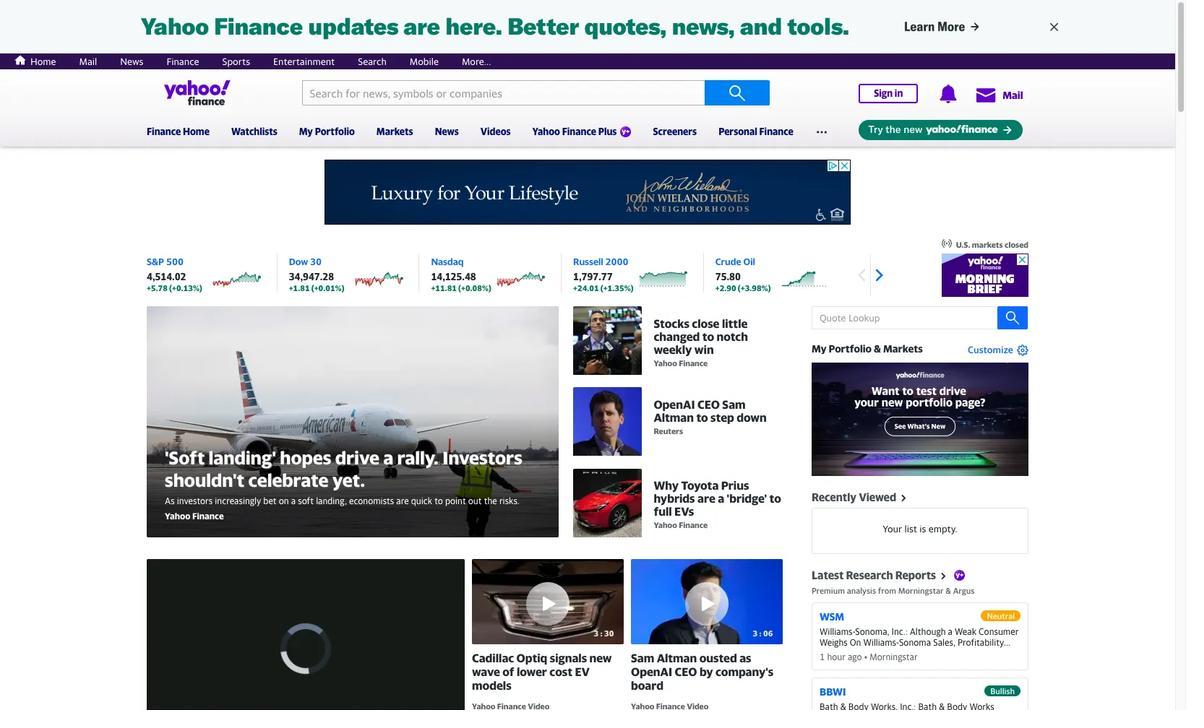 Task type: locate. For each thing, give the bounding box(es) containing it.
russell
[[574, 256, 604, 268]]

0 horizontal spatial my
[[299, 126, 313, 137]]

search image
[[729, 84, 746, 102], [1006, 311, 1021, 325]]

1 vertical spatial my
[[812, 343, 827, 355]]

openai right new
[[631, 666, 673, 680]]

altman inside openai ceo sam altman to step down reuters
[[654, 411, 694, 425]]

0 horizontal spatial news
[[120, 56, 144, 67]]

altman up reuters on the right bottom of page
[[654, 411, 694, 425]]

markets down quote lookup text field
[[884, 343, 923, 355]]

little
[[722, 316, 748, 331]]

advertisement region down markets
[[942, 254, 1029, 297]]

1 vertical spatial openai
[[631, 666, 673, 680]]

advertisement region down yahoo finance plus link
[[325, 160, 851, 225]]

by
[[700, 666, 714, 680]]

0 vertical spatial news link
[[120, 56, 144, 67]]

news left finance link
[[120, 56, 144, 67]]

sam down notch
[[723, 398, 746, 412]]

to left notch
[[703, 329, 715, 344]]

yahoo down weekly
[[654, 358, 678, 368]]

mail
[[79, 56, 97, 67], [1003, 89, 1024, 101]]

3 up new
[[594, 630, 599, 639]]

:
[[601, 630, 603, 639], [760, 630, 762, 639]]

0 horizontal spatial ceo
[[675, 666, 698, 680]]

1 vertical spatial news link
[[435, 116, 459, 144]]

in
[[895, 88, 904, 99]]

1 horizontal spatial mail
[[1003, 89, 1024, 101]]

to left the step
[[697, 411, 709, 425]]

0 horizontal spatial are
[[397, 496, 409, 507]]

should
[[820, 649, 847, 659]]

screeners
[[653, 126, 697, 137]]

30 up new
[[605, 630, 614, 639]]

0 vertical spatial news
[[120, 56, 144, 67]]

customize button
[[961, 344, 1029, 358]]

altman inside sam altman ousted as openai ceo by company's board
[[657, 652, 697, 666]]

board
[[631, 679, 664, 694]]

sports
[[222, 56, 250, 67]]

1 vertical spatial 30
[[605, 630, 614, 639]]

ceo left by
[[675, 666, 698, 680]]

altman left by
[[657, 652, 697, 666]]

portfolio for my portfolio & markets
[[829, 343, 872, 355]]

0 horizontal spatial 30
[[310, 256, 322, 268]]

why
[[654, 479, 679, 493]]

(+0.08%)
[[459, 284, 492, 293]]

0 horizontal spatial mail
[[79, 56, 97, 67]]

cadillac
[[472, 652, 514, 666]]

Search for news, symbols or companies text field
[[302, 80, 705, 106]]

: left 06
[[760, 630, 762, 639]]

0 vertical spatial mail link
[[79, 56, 97, 67]]

& left argus
[[946, 586, 952, 596]]

0 horizontal spatial :
[[601, 630, 603, 639]]

want to test drive your new portfolio page? image
[[812, 363, 1029, 476]]

a right on
[[291, 496, 296, 507]]

bullish
[[991, 687, 1015, 696]]

'soft landing' hopes drive a rally. investors shouldn't celebrate yet. image
[[147, 307, 559, 538]]

ceo left down
[[698, 398, 720, 412]]

1 vertical spatial advertisement region
[[942, 254, 1029, 297]]

0 horizontal spatial portfolio
[[315, 126, 355, 137]]

morningstar down sonoma
[[870, 652, 918, 663]]

1 horizontal spatial markets
[[884, 343, 923, 355]]

3 left 06
[[753, 630, 758, 639]]

openai
[[654, 398, 695, 412], [631, 666, 673, 680]]

1 vertical spatial altman
[[657, 652, 697, 666]]

are left quick
[[397, 496, 409, 507]]

0 horizontal spatial home
[[30, 56, 56, 67]]

2 : from the left
[[760, 630, 762, 639]]

win
[[695, 342, 714, 357]]

empty.
[[929, 523, 958, 535]]

openai inside sam altman ousted as openai ceo by company's board
[[631, 666, 673, 680]]

section
[[812, 307, 1029, 711]]

yahoo finance plus link
[[533, 116, 632, 147]]

a inside williams-sonoma, inc.: although a weak consumer weighs on williams-sonoma sales, profitability should remain healthy 1 hour ago • morningstar
[[949, 627, 953, 638]]

yahoo finance premium logo image
[[621, 127, 632, 137]]

mail right home link
[[79, 56, 97, 67]]

close
[[692, 316, 720, 331]]

3
[[594, 630, 599, 639], [753, 630, 758, 639]]

mail right notifications image on the top right
[[1003, 89, 1024, 101]]

new
[[590, 652, 612, 666]]

1 horizontal spatial home
[[183, 126, 210, 137]]

yahoo inside stocks close little changed to notch weekly win yahoo finance
[[654, 358, 678, 368]]

0 horizontal spatial 3
[[594, 630, 599, 639]]

advertisement region
[[325, 160, 851, 225], [942, 254, 1029, 297]]

sports link
[[222, 56, 250, 67]]

mail link right home link
[[79, 56, 97, 67]]

why toyota prius hybrids are a 'bridge' to full evs image
[[573, 469, 643, 539]]

1 vertical spatial sam
[[631, 652, 655, 666]]

markets inside section
[[884, 343, 923, 355]]

0 vertical spatial ceo
[[698, 398, 720, 412]]

0 vertical spatial morningstar
[[899, 586, 944, 596]]

on
[[279, 496, 289, 507]]

home
[[30, 56, 56, 67], [183, 126, 210, 137]]

previous image
[[851, 265, 873, 286]]

are right evs
[[698, 492, 716, 506]]

0 vertical spatial search image
[[729, 84, 746, 102]]

portfolio
[[315, 126, 355, 137], [829, 343, 872, 355]]

news link left videos link
[[435, 116, 459, 144]]

sam up board
[[631, 652, 655, 666]]

my for my portfolio
[[299, 126, 313, 137]]

1 vertical spatial morningstar
[[870, 652, 918, 663]]

(+0.01%)
[[311, 284, 345, 293]]

1 horizontal spatial portfolio
[[829, 343, 872, 355]]

down
[[737, 411, 767, 425]]

williams- up •
[[864, 638, 900, 649]]

: for new
[[601, 630, 603, 639]]

argus
[[954, 586, 975, 596]]

news link
[[120, 56, 144, 67], [435, 116, 459, 144]]

1 vertical spatial news
[[435, 126, 459, 137]]

0 vertical spatial 30
[[310, 256, 322, 268]]

markets right my portfolio
[[377, 126, 413, 137]]

1 vertical spatial markets
[[884, 343, 923, 355]]

are inside ''soft landing' hopes drive a rally. investors shouldn't celebrate yet. as investors increasingly bet on a soft landing, economists are quick to point out the risks. yahoo finance'
[[397, 496, 409, 507]]

latest
[[812, 569, 844, 582]]

1 horizontal spatial &
[[946, 586, 952, 596]]

premium analysis from morningstar & argus
[[812, 586, 975, 596]]

0 horizontal spatial sam
[[631, 652, 655, 666]]

1 vertical spatial portfolio
[[829, 343, 872, 355]]

'soft landing' hopes drive a rally. investors shouldn't celebrate yet. as investors increasingly bet on a soft landing, economists are quick to point out the risks. yahoo finance
[[165, 447, 523, 522]]

finance inside the why toyota prius hybrids are a 'bridge' to full evs yahoo finance
[[679, 521, 708, 530]]

recently
[[812, 491, 857, 504]]

news link left finance link
[[120, 56, 144, 67]]

openai up reuters on the right bottom of page
[[654, 398, 695, 412]]

1 horizontal spatial :
[[760, 630, 762, 639]]

mail link right notifications image on the top right
[[976, 82, 1024, 108]]

lower
[[517, 666, 547, 680]]

sam altman ousted as openai ceo by company's board image
[[631, 560, 783, 645]]

wave
[[472, 666, 500, 680]]

openai ceo sam altman to step down image
[[573, 388, 643, 457]]

1 horizontal spatial ceo
[[698, 398, 720, 412]]

& down quote lookup text field
[[874, 343, 882, 355]]

my portfolio
[[299, 126, 355, 137]]

30 up 34,947.28
[[310, 256, 322, 268]]

to right 'bridge'
[[770, 492, 782, 506]]

weighs
[[820, 638, 848, 649]]

0 horizontal spatial search image
[[729, 84, 746, 102]]

plus
[[599, 126, 617, 137]]

1 horizontal spatial advertisement region
[[942, 254, 1029, 297]]

viewed
[[859, 491, 897, 504]]

1 horizontal spatial sam
[[723, 398, 746, 412]]

markets
[[377, 126, 413, 137], [884, 343, 923, 355]]

1 horizontal spatial are
[[698, 492, 716, 506]]

to left "point"
[[435, 496, 443, 507]]

finance link
[[167, 56, 199, 67]]

williams-
[[820, 627, 856, 638], [864, 638, 900, 649]]

rally.
[[398, 447, 439, 469]]

1 vertical spatial ceo
[[675, 666, 698, 680]]

1 horizontal spatial 3
[[753, 630, 758, 639]]

more...
[[462, 56, 491, 67]]

1 horizontal spatial mail link
[[976, 82, 1024, 108]]

wsm
[[820, 611, 845, 623]]

0 vertical spatial portfolio
[[315, 126, 355, 137]]

to inside stocks close little changed to notch weekly win yahoo finance
[[703, 329, 715, 344]]

landing,
[[316, 496, 347, 507]]

entertainment
[[273, 56, 335, 67]]

openai ceo sam altman to step down reuters
[[654, 398, 767, 436]]

500
[[166, 256, 184, 268]]

morningstar down reports
[[899, 586, 944, 596]]

morningstar
[[899, 586, 944, 596], [870, 652, 918, 663]]

yahoo down as
[[165, 511, 191, 522]]

to inside the why toyota prius hybrids are a 'bridge' to full evs yahoo finance
[[770, 492, 782, 506]]

sam
[[723, 398, 746, 412], [631, 652, 655, 666]]

1 3 from the left
[[594, 630, 599, 639]]

prius
[[722, 479, 750, 493]]

0 vertical spatial sam
[[723, 398, 746, 412]]

0 horizontal spatial news link
[[120, 56, 144, 67]]

mail link
[[79, 56, 97, 67], [976, 82, 1024, 108]]

watchlists
[[231, 126, 278, 137]]

as
[[740, 652, 752, 666]]

williams- down "wsm"
[[820, 627, 856, 638]]

recently viewed
[[812, 491, 897, 504]]

•
[[865, 652, 868, 663]]

1 vertical spatial search image
[[1006, 311, 1021, 325]]

1 horizontal spatial search image
[[1006, 311, 1021, 325]]

0 vertical spatial &
[[874, 343, 882, 355]]

yahoo down 'full'
[[654, 521, 678, 530]]

search image up personal
[[729, 84, 746, 102]]

0 vertical spatial markets
[[377, 126, 413, 137]]

closed
[[1005, 240, 1029, 250]]

0 vertical spatial advertisement region
[[325, 160, 851, 225]]

a left weak
[[949, 627, 953, 638]]

altman
[[654, 411, 694, 425], [657, 652, 697, 666]]

0 horizontal spatial &
[[874, 343, 882, 355]]

analysis
[[847, 586, 877, 596]]

portfolio for my portfolio
[[315, 126, 355, 137]]

1 horizontal spatial news link
[[435, 116, 459, 144]]

screeners link
[[653, 116, 697, 144]]

my for my portfolio & markets
[[812, 343, 827, 355]]

2 3 from the left
[[753, 630, 758, 639]]

to inside ''soft landing' hopes drive a rally. investors shouldn't celebrate yet. as investors increasingly bet on a soft landing, economists are quick to point out the risks. yahoo finance'
[[435, 496, 443, 507]]

hopes
[[280, 447, 332, 469]]

yahoo inside the why toyota prius hybrids are a 'bridge' to full evs yahoo finance
[[654, 521, 678, 530]]

try the new yahoo finance image
[[859, 120, 1023, 141]]

a left 'bridge'
[[718, 492, 725, 506]]

0 vertical spatial my
[[299, 126, 313, 137]]

1 horizontal spatial news
[[435, 126, 459, 137]]

0 vertical spatial altman
[[654, 411, 694, 425]]

3 for new
[[594, 630, 599, 639]]

a left the rally.
[[384, 447, 394, 469]]

&
[[874, 343, 882, 355], [946, 586, 952, 596]]

+11.81
[[431, 284, 457, 293]]

0 horizontal spatial advertisement region
[[325, 160, 851, 225]]

fewer ads, better charts, more tools image
[[132, 0, 1044, 54]]

0 vertical spatial openai
[[654, 398, 695, 412]]

of
[[503, 666, 515, 680]]

: up new
[[601, 630, 603, 639]]

nasdaq 14,125.48 +11.81 (+0.08%)
[[431, 256, 492, 293]]

personal finance link
[[719, 116, 794, 144]]

0 vertical spatial mail
[[79, 56, 97, 67]]

0 horizontal spatial mail link
[[79, 56, 97, 67]]

1 : from the left
[[601, 630, 603, 639]]

news left videos
[[435, 126, 459, 137]]

changed
[[654, 329, 700, 344]]

soft
[[298, 496, 314, 507]]

yahoo right videos
[[533, 126, 560, 137]]

1 horizontal spatial my
[[812, 343, 827, 355]]

search
[[358, 56, 387, 67]]

search image up customize button
[[1006, 311, 1021, 325]]

reports
[[896, 569, 937, 582]]

30 inside dow 30 34,947.28 +1.81 (+0.01%)
[[310, 256, 322, 268]]

portfolio inside section
[[829, 343, 872, 355]]



Task type: describe. For each thing, give the bounding box(es) containing it.
profitability
[[958, 638, 1005, 649]]

your
[[883, 523, 903, 535]]

toyota
[[682, 479, 719, 493]]

personal
[[719, 126, 758, 137]]

0 vertical spatial home
[[30, 56, 56, 67]]

(+3.98%)
[[738, 284, 771, 293]]

(+0.13%)
[[169, 284, 202, 293]]

search image inside section
[[1006, 311, 1021, 325]]

ceo inside sam altman ousted as openai ceo by company's board
[[675, 666, 698, 680]]

sign in link
[[859, 84, 919, 103]]

finance home
[[147, 126, 210, 137]]

are inside the why toyota prius hybrids are a 'bridge' to full evs yahoo finance
[[698, 492, 716, 506]]

weekly
[[654, 342, 692, 357]]

models
[[472, 679, 512, 694]]

: for as
[[760, 630, 762, 639]]

06
[[764, 630, 773, 639]]

celebrate
[[249, 470, 329, 491]]

75.80
[[716, 271, 741, 283]]

crude oil 75.80 +2.90 (+3.98%)
[[716, 256, 771, 293]]

home link
[[10, 54, 56, 67]]

signals
[[550, 652, 587, 666]]

shouldn't
[[165, 470, 245, 491]]

personal finance
[[719, 126, 794, 137]]

search link
[[358, 56, 387, 67]]

s&p 500 4,514.02 +5.78 (+0.13%)
[[147, 256, 202, 293]]

bbwi link
[[820, 686, 847, 698]]

premium
[[812, 586, 845, 596]]

notifications image
[[940, 85, 959, 103]]

sonoma,
[[856, 627, 890, 638]]

dow 30 link
[[289, 256, 322, 268]]

yahoo inside ''soft landing' hopes drive a rally. investors shouldn't celebrate yet. as investors increasingly bet on a soft landing, economists are quick to point out the risks. yahoo finance'
[[165, 511, 191, 522]]

s&p 500 link
[[147, 256, 184, 268]]

a inside the why toyota prius hybrids are a 'bridge' to full evs yahoo finance
[[718, 492, 725, 506]]

stocks close little changed to notch weekly win yahoo finance
[[654, 316, 749, 368]]

1 vertical spatial home
[[183, 126, 210, 137]]

yahoo finance plus
[[533, 126, 617, 137]]

+2.90
[[716, 284, 737, 293]]

ev
[[575, 666, 590, 680]]

ceo inside openai ceo sam altman to step down reuters
[[698, 398, 720, 412]]

section containing recently viewed
[[812, 307, 1029, 711]]

videos
[[481, 126, 511, 137]]

3 for as
[[753, 630, 758, 639]]

company's
[[716, 666, 774, 680]]

4,514.02
[[147, 271, 186, 283]]

nasdaq link
[[431, 256, 464, 268]]

stocks close little changed to notch weekly win image
[[573, 307, 643, 376]]

sam inside openai ceo sam altman to step down reuters
[[723, 398, 746, 412]]

+24.01
[[574, 284, 599, 293]]

0 horizontal spatial williams-
[[820, 627, 856, 638]]

reuters
[[654, 427, 684, 436]]

williams-sonoma, inc.: although a weak consumer weighs on williams-sonoma sales, profitability should remain healthy 1 hour ago • morningstar
[[820, 627, 1019, 663]]

sales,
[[934, 638, 956, 649]]

drive
[[335, 447, 380, 469]]

mobile link
[[410, 56, 439, 67]]

(+1.35%)
[[601, 284, 634, 293]]

recently viewed link
[[812, 491, 911, 505]]

dow 30 34,947.28 +1.81 (+0.01%)
[[289, 256, 345, 293]]

1
[[820, 652, 825, 663]]

why toyota prius hybrids are a 'bridge' to full evs yahoo finance
[[654, 479, 782, 530]]

1 vertical spatial mail link
[[976, 82, 1024, 108]]

3 : 06
[[753, 630, 773, 639]]

bbwi
[[820, 686, 847, 698]]

to inside openai ceo sam altman to step down reuters
[[697, 411, 709, 425]]

out
[[469, 496, 482, 507]]

notch
[[717, 329, 749, 344]]

nasdaq
[[431, 256, 464, 268]]

neutral
[[988, 612, 1015, 621]]

inc.:
[[892, 627, 908, 638]]

healthy
[[881, 649, 912, 659]]

1 vertical spatial &
[[946, 586, 952, 596]]

from
[[879, 586, 897, 596]]

increasingly
[[215, 496, 261, 507]]

oil
[[744, 256, 756, 268]]

landing'
[[209, 447, 276, 469]]

sam altman ousted as openai ceo by company's board
[[631, 652, 774, 694]]

2000
[[606, 256, 629, 268]]

point
[[445, 496, 466, 507]]

weak
[[955, 627, 977, 638]]

morningstar inside williams-sonoma, inc.: although a weak consumer weighs on williams-sonoma sales, profitability should remain healthy 1 hour ago • morningstar
[[870, 652, 918, 663]]

u.s. markets closed
[[957, 240, 1029, 250]]

finance inside stocks close little changed to notch weekly win yahoo finance
[[679, 358, 708, 368]]

0 horizontal spatial markets
[[377, 126, 413, 137]]

sam inside sam altman ousted as openai ceo by company's board
[[631, 652, 655, 666]]

my portfolio & markets
[[812, 343, 923, 355]]

is
[[920, 523, 927, 535]]

research
[[847, 569, 894, 582]]

dow
[[289, 256, 308, 268]]

finance inside ''soft landing' hopes drive a rally. investors shouldn't celebrate yet. as investors increasingly bet on a soft landing, economists are quick to point out the risks. yahoo finance'
[[192, 511, 224, 522]]

consumer
[[979, 627, 1019, 638]]

Quote Lookup text field
[[812, 307, 1029, 330]]

'soft
[[165, 447, 205, 469]]

crude
[[716, 256, 742, 268]]

player iframe element
[[147, 560, 465, 711]]

crude oil link
[[716, 256, 756, 268]]

the
[[484, 496, 497, 507]]

'bridge'
[[727, 492, 768, 506]]

investors
[[177, 496, 213, 507]]

my portfolio link
[[299, 116, 355, 144]]

step
[[711, 411, 735, 425]]

openai inside openai ceo sam altman to step down reuters
[[654, 398, 695, 412]]

1 horizontal spatial williams-
[[864, 638, 900, 649]]

1 vertical spatial mail
[[1003, 89, 1024, 101]]

cadillac optiq signals new wave of lower cost ev models
[[472, 652, 612, 694]]

1 horizontal spatial 30
[[605, 630, 614, 639]]

cadillac optiq signals new wave of lower cost ev models image
[[472, 560, 624, 645]]

next image
[[869, 265, 890, 286]]

full
[[654, 505, 672, 519]]

entertainment link
[[273, 56, 335, 67]]

hybrids
[[654, 492, 695, 506]]

videos link
[[481, 116, 511, 144]]

14,125.48
[[431, 271, 476, 283]]



Task type: vqa. For each thing, say whether or not it's contained in the screenshot.
2nd 2023 from right
no



